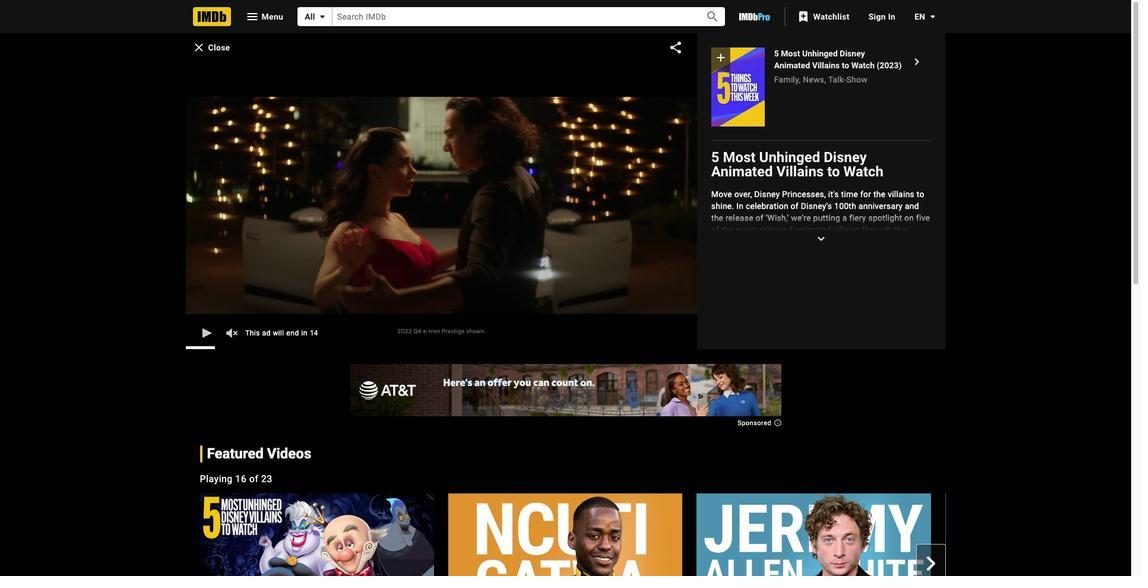 Task type: vqa. For each thing, say whether or not it's contained in the screenshot.
S1.E2 ∙ Departure
no



Task type: describe. For each thing, give the bounding box(es) containing it.
1 vertical spatial 5 most unhinged disney animated villains to watch image
[[199, 494, 434, 576]]

featured
[[207, 446, 264, 462]]

chevron right inline image
[[924, 556, 938, 571]]

menu image
[[245, 10, 259, 24]]

in
[[888, 12, 896, 21]]

share on social media image
[[669, 40, 683, 55]]

the rise of ncuti gatwa image
[[448, 494, 682, 576]]

23
[[261, 473, 272, 485]]

unhinged for 5 most unhinged disney animated villains to watch (2023) family, news, talk-show
[[802, 49, 838, 58]]

talk-
[[828, 75, 847, 84]]

watch for 5 most unhinged disney animated villains to watch (2023) family, news, talk-show
[[851, 61, 875, 70]]

this ad will end in 14 status
[[245, 329, 318, 338]]

of
[[249, 473, 259, 485]]

to for 5 most unhinged disney animated villains to watch (2023) family, news, talk-show
[[842, 61, 849, 70]]

5 most unhinged disney animated villains to watch (2023) family, news, talk-show
[[774, 49, 902, 84]]

All search field
[[298, 7, 725, 26]]

close button
[[186, 37, 240, 58]]

this ad will end in 14
[[245, 329, 318, 338]]

expand more image
[[814, 232, 829, 246]]

watch for 5 most unhinged disney animated villains to watch
[[844, 163, 884, 180]]

(2023)
[[877, 61, 902, 70]]

playing
[[200, 473, 233, 485]]

playing 16 of 23
[[200, 473, 272, 485]]

show
[[847, 75, 868, 84]]

home image
[[193, 7, 231, 26]]

disney for 5 most unhinged disney animated villains to watch (2023) family, news, talk-show
[[840, 49, 865, 58]]

this
[[245, 329, 260, 338]]

menu button
[[235, 7, 293, 26]]

watchlist
[[813, 12, 850, 21]]

videos
[[267, 446, 311, 462]]

unmute button group
[[219, 320, 245, 347]]

sign in
[[869, 12, 896, 21]]

5 for 5 most unhinged disney animated villains to watch
[[711, 149, 720, 166]]

most for 5 most unhinged disney animated villains to watch (2023) family, news, talk-show
[[781, 49, 800, 58]]

unhinged for 5 most unhinged disney animated villains to watch
[[759, 149, 820, 166]]

the rise of jeremy allen white image
[[697, 494, 931, 576]]

watchlist image
[[797, 10, 811, 24]]

sign in button
[[859, 6, 905, 27]]

family,
[[774, 75, 801, 84]]

en button
[[905, 6, 940, 27]]

villains for 5 most unhinged disney animated villains to watch (2023) family, news, talk-show
[[812, 61, 840, 70]]

end
[[286, 329, 299, 338]]

sponsored content section
[[349, 364, 782, 427]]

none field inside all search field
[[332, 7, 692, 26]]

clear image
[[192, 40, 206, 54]]

in
[[301, 329, 307, 338]]



Task type: locate. For each thing, give the bounding box(es) containing it.
5 most unhinged disney animated villains to watch image
[[711, 48, 765, 127], [199, 494, 434, 576]]

animated inside 5 most unhinged disney animated villains to watch
[[711, 163, 773, 180]]

1 horizontal spatial most
[[781, 49, 800, 58]]

animated for 5 most unhinged disney animated villains to watch (2023) family, news, talk-show
[[774, 61, 810, 70]]

to inside 5 most unhinged disney animated villains to watch (2023) family, news, talk-show
[[842, 61, 849, 70]]

1 vertical spatial watch
[[844, 163, 884, 180]]

watch
[[851, 61, 875, 70], [844, 163, 884, 180]]

animated for 5 most unhinged disney animated villains to watch
[[711, 163, 773, 180]]

1 vertical spatial most
[[723, 149, 756, 166]]

0 vertical spatial 5 most unhinged disney animated villains to watch image
[[711, 48, 765, 127]]

1 horizontal spatial animated
[[774, 61, 810, 70]]

5 inside 5 most unhinged disney animated villains to watch (2023) family, news, talk-show
[[774, 49, 779, 58]]

0 vertical spatial to
[[842, 61, 849, 70]]

all
[[305, 12, 315, 21]]

watchlist button
[[791, 6, 859, 27]]

0 vertical spatial 5
[[774, 49, 779, 58]]

villains
[[812, 61, 840, 70], [776, 163, 824, 180]]

0 vertical spatial unhinged
[[802, 49, 838, 58]]

group
[[711, 48, 765, 127], [186, 494, 1140, 576], [199, 494, 434, 576], [448, 494, 682, 576], [697, 494, 931, 576], [945, 494, 1140, 576]]

animated inside 5 most unhinged disney animated villains to watch (2023) family, news, talk-show
[[774, 61, 810, 70]]

featured videos
[[207, 446, 311, 462]]

0 horizontal spatial 5 most unhinged disney animated villains to watch image
[[199, 494, 434, 576]]

add image
[[714, 50, 728, 65]]

1 horizontal spatial 5 most unhinged disney animated villains to watch image
[[711, 48, 765, 127]]

en
[[915, 12, 926, 21]]

1 vertical spatial to
[[827, 163, 840, 180]]

villains for 5 most unhinged disney animated villains to watch
[[776, 163, 824, 180]]

14
[[310, 329, 318, 338]]

0 vertical spatial villains
[[812, 61, 840, 70]]

0 vertical spatial most
[[781, 49, 800, 58]]

0 horizontal spatial to
[[827, 163, 840, 180]]

watch inside 5 most unhinged disney animated villains to watch
[[844, 163, 884, 180]]

main content
[[0, 33, 1140, 576]]

to
[[842, 61, 849, 70], [827, 163, 840, 180]]

most
[[781, 49, 800, 58], [723, 149, 756, 166]]

0 horizontal spatial animated
[[711, 163, 773, 180]]

most for 5 most unhinged disney animated villains to watch
[[723, 149, 756, 166]]

menu
[[262, 12, 283, 21]]

the rise of elizabeth debicki image
[[945, 494, 1140, 576]]

to for 5 most unhinged disney animated villains to watch
[[827, 163, 840, 180]]

disney inside 5 most unhinged disney animated villains to watch
[[824, 149, 867, 166]]

close
[[208, 42, 230, 52]]

most inside 5 most unhinged disney animated villains to watch
[[723, 149, 756, 166]]

arrow drop down image
[[315, 10, 329, 24]]

1 vertical spatial 5
[[711, 149, 720, 166]]

all button
[[298, 7, 332, 26]]

5 most unhinged disney animated villains to watch
[[711, 149, 884, 180]]

to inside 5 most unhinged disney animated villains to watch
[[827, 163, 840, 180]]

unhinged inside 5 most unhinged disney animated villains to watch
[[759, 149, 820, 166]]

unhinged inside 5 most unhinged disney animated villains to watch (2023) family, news, talk-show
[[802, 49, 838, 58]]

disney
[[840, 49, 865, 58], [824, 149, 867, 166]]

ad
[[262, 329, 270, 338]]

watch inside 5 most unhinged disney animated villains to watch (2023) family, news, talk-show
[[851, 61, 875, 70]]

0 vertical spatial animated
[[774, 61, 810, 70]]

0 vertical spatial disney
[[840, 49, 865, 58]]

1 vertical spatial villains
[[776, 163, 824, 180]]

animated
[[774, 61, 810, 70], [711, 163, 773, 180]]

0 vertical spatial watch
[[851, 61, 875, 70]]

1 horizontal spatial 5
[[774, 49, 779, 58]]

main content containing 5 most unhinged disney animated villains to watch
[[0, 33, 1140, 576]]

most inside 5 most unhinged disney animated villains to watch (2023) family, news, talk-show
[[781, 49, 800, 58]]

None field
[[332, 7, 692, 26]]

unhinged
[[802, 49, 838, 58], [759, 149, 820, 166]]

news,
[[803, 75, 826, 84]]

sign
[[869, 12, 886, 21]]

1 vertical spatial unhinged
[[759, 149, 820, 166]]

disney inside 5 most unhinged disney animated villains to watch (2023) family, news, talk-show
[[840, 49, 865, 58]]

disney for 5 most unhinged disney animated villains to watch
[[824, 149, 867, 166]]

submit search image
[[705, 10, 720, 24]]

5 most unhinged disney animated villains to watch (2023) image
[[910, 55, 924, 69]]

5 inside 5 most unhinged disney animated villains to watch
[[711, 149, 720, 166]]

0 horizontal spatial most
[[723, 149, 756, 166]]

5 for 5 most unhinged disney animated villains to watch (2023) family, news, talk-show
[[774, 49, 779, 58]]

will
[[273, 329, 284, 338]]

16
[[235, 473, 247, 485]]

villains inside 5 most unhinged disney animated villains to watch
[[776, 163, 824, 180]]

1 vertical spatial animated
[[711, 163, 773, 180]]

1 vertical spatial disney
[[824, 149, 867, 166]]

1 horizontal spatial to
[[842, 61, 849, 70]]

villains inside 5 most unhinged disney animated villains to watch (2023) family, news, talk-show
[[812, 61, 840, 70]]

0 horizontal spatial 5
[[711, 149, 720, 166]]

sponsored
[[738, 420, 774, 427]]

5
[[774, 49, 779, 58], [711, 149, 720, 166]]

arrow drop down image
[[926, 10, 940, 24]]

Search IMDb text field
[[332, 7, 692, 26]]



